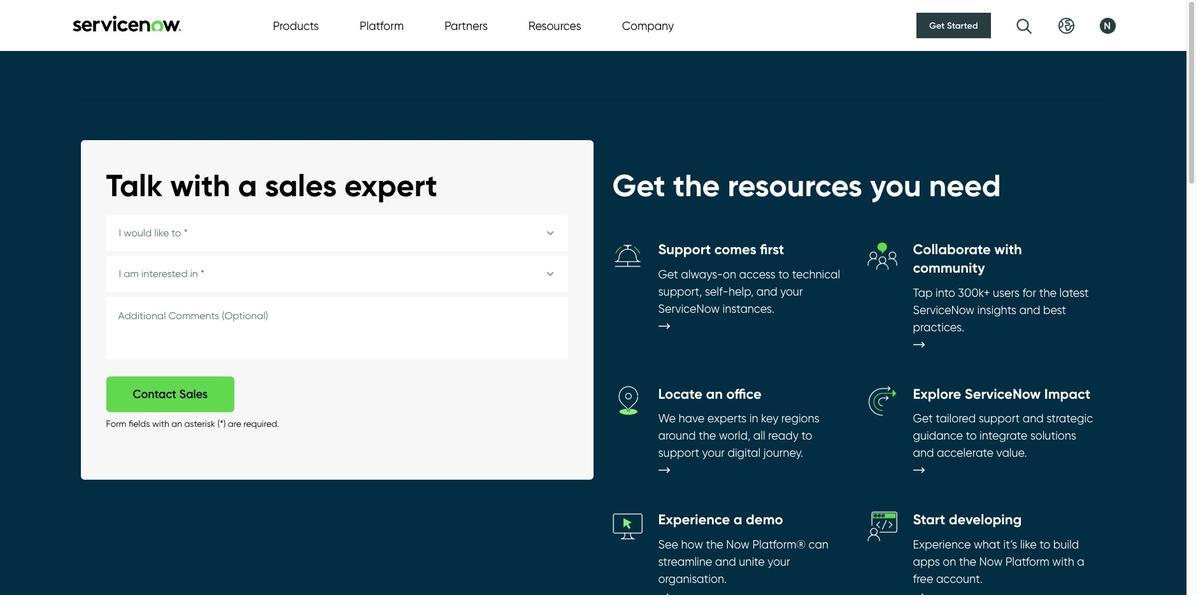 Task type: describe. For each thing, give the bounding box(es) containing it.
regions
[[782, 412, 820, 425]]

organisation.
[[659, 572, 727, 586]]

support inside we have experts in key regions around the world, all ready to support your digital journey.
[[659, 446, 700, 460]]

get for get tailored support and strategic guidance to integrate solutions and accelerate value.
[[914, 412, 934, 425]]

how
[[682, 538, 704, 551]]

a inside experience what it's like to build apps on the now platform with a free account.
[[1078, 555, 1085, 568]]

experts
[[708, 412, 747, 425]]

journey.
[[764, 446, 804, 460]]

platform button
[[360, 17, 404, 34]]

company button
[[623, 17, 674, 34]]

support,
[[659, 285, 703, 298]]

partners button
[[445, 17, 488, 34]]

resources
[[728, 166, 863, 205]]

the inside tap into 300k+ users for the latest servicenow insights and best practices.
[[1040, 286, 1057, 299]]

contact sales
[[133, 388, 208, 402]]

get the resources you need
[[613, 166, 1002, 205]]

always-
[[681, 268, 723, 281]]

to inside we have experts in key regions around the world, all ready to support your digital journey.
[[802, 429, 813, 442]]

tailored
[[936, 412, 977, 425]]

get tailored support and strategic guidance to integrate solutions and accelerate value.
[[914, 412, 1094, 460]]

resources
[[529, 19, 582, 32]]

contact sales button
[[106, 377, 235, 413]]

in
[[750, 412, 759, 425]]

you
[[871, 166, 922, 205]]

company
[[623, 19, 674, 32]]

start
[[914, 511, 946, 528]]

can
[[809, 538, 829, 551]]

explore servicenow impact
[[914, 385, 1091, 403]]

servicenow inside tap into 300k+ users for the latest servicenow insights and best practices.
[[914, 303, 975, 317]]

partners
[[445, 19, 488, 32]]

and for servicenow
[[914, 446, 935, 460]]

latest
[[1060, 286, 1090, 299]]

key
[[762, 412, 779, 425]]

streamline
[[659, 555, 713, 568]]

unite
[[740, 555, 765, 568]]

get for get always-on access to technical support, self-help, and your servicenow instances.
[[659, 268, 679, 281]]

support inside get tailored support and strategic guidance to integrate solutions and accelerate value.
[[979, 412, 1021, 425]]

are
[[228, 419, 242, 429]]

and up solutions
[[1023, 412, 1044, 425]]

access
[[740, 268, 776, 281]]

1 horizontal spatial an
[[707, 385, 723, 403]]

practices.
[[914, 320, 965, 334]]

what
[[975, 538, 1001, 551]]

office
[[727, 385, 762, 403]]

need
[[930, 166, 1002, 205]]

get started
[[930, 20, 979, 31]]

expert
[[345, 166, 438, 205]]

ready
[[769, 429, 799, 442]]

and for comes
[[757, 285, 778, 298]]

for
[[1023, 286, 1037, 299]]

to inside experience what it's like to build apps on the now platform with a free account.
[[1040, 538, 1051, 551]]

servicenow up get tailored support and strategic guidance to integrate solutions and accelerate value.
[[965, 385, 1042, 403]]

and for with
[[1020, 303, 1041, 317]]

build
[[1054, 538, 1080, 551]]

developing
[[950, 511, 1022, 528]]

it's
[[1004, 538, 1018, 551]]

and inside see how the now platform® can streamline and unite your organisation.
[[716, 555, 737, 568]]

1 vertical spatial a
[[734, 511, 743, 528]]

tap into 300k+ users for the latest servicenow insights and best practices.
[[914, 286, 1090, 334]]

fields
[[129, 419, 150, 429]]

get always-on access to technical support, self-help, and your servicenow instances.
[[659, 268, 841, 315]]

0 horizontal spatial platform
[[360, 19, 404, 32]]

get for get started
[[930, 20, 945, 31]]

instances.
[[723, 302, 775, 315]]

we
[[659, 412, 676, 425]]

platform inside experience what it's like to build apps on the now platform with a free account.
[[1006, 555, 1050, 568]]

we have experts in key regions around the world, all ready to support your digital journey.
[[659, 412, 820, 460]]

guidance
[[914, 429, 964, 442]]

now inside experience what it's like to build apps on the now platform with a free account.
[[980, 555, 1003, 568]]

like
[[1021, 538, 1037, 551]]

locate an office
[[659, 385, 762, 403]]

experience what it's like to build apps on the now platform with a free account.
[[914, 538, 1085, 586]]

with inside collaborate with community
[[995, 241, 1023, 258]]

support
[[659, 241, 711, 258]]



Task type: locate. For each thing, give the bounding box(es) containing it.
get inside get tailored support and strategic guidance to integrate solutions and accelerate value.
[[914, 412, 934, 425]]

your inside we have experts in key regions around the world, all ready to support your digital journey.
[[703, 446, 725, 460]]

1 vertical spatial now
[[980, 555, 1003, 568]]

form fields with an asterisk (*) are required.
[[106, 419, 279, 429]]

support down around at right
[[659, 446, 700, 460]]

0 horizontal spatial experience
[[659, 511, 731, 528]]

get inside get always-on access to technical support, self-help, and your servicenow instances.
[[659, 268, 679, 281]]

1 horizontal spatial support
[[979, 412, 1021, 425]]

sales
[[265, 166, 337, 205]]

1 horizontal spatial now
[[980, 555, 1003, 568]]

servicenow image
[[71, 15, 183, 32]]

0 horizontal spatial support
[[659, 446, 700, 460]]

servicenow down 'into'
[[914, 303, 975, 317]]

1 vertical spatial an
[[172, 419, 182, 429]]

an up "experts"
[[707, 385, 723, 403]]

servicenow inside get always-on access to technical support, self-help, and your servicenow instances.
[[659, 302, 720, 315]]

0 horizontal spatial a
[[238, 166, 257, 205]]

0 vertical spatial an
[[707, 385, 723, 403]]

apps
[[914, 555, 941, 568]]

1 horizontal spatial on
[[944, 555, 957, 568]]

0 vertical spatial now
[[727, 538, 750, 551]]

0 vertical spatial on
[[723, 268, 737, 281]]

technical
[[793, 268, 841, 281]]

and
[[757, 285, 778, 298], [1020, 303, 1041, 317], [1023, 412, 1044, 425], [914, 446, 935, 460], [716, 555, 737, 568]]

explore
[[914, 385, 962, 403]]

0 vertical spatial your
[[781, 285, 803, 298]]

started
[[948, 20, 979, 31]]

asterisk
[[184, 419, 215, 429]]

form
[[106, 419, 126, 429]]

contact
[[133, 388, 177, 402]]

experience a demo
[[659, 511, 784, 528]]

community
[[914, 259, 986, 277]]

to right access
[[779, 268, 790, 281]]

(*)
[[218, 419, 226, 429]]

your inside get always-on access to technical support, self-help, and your servicenow instances.
[[781, 285, 803, 298]]

impact
[[1045, 385, 1091, 403]]

now inside see how the now platform® can streamline and unite your organisation.
[[727, 538, 750, 551]]

to inside get always-on access to technical support, self-help, and your servicenow instances.
[[779, 268, 790, 281]]

all
[[754, 429, 766, 442]]

your down technical
[[781, 285, 803, 298]]

support
[[979, 412, 1021, 425], [659, 446, 700, 460]]

0 horizontal spatial an
[[172, 419, 182, 429]]

platform
[[360, 19, 404, 32], [1006, 555, 1050, 568]]

experience
[[659, 511, 731, 528], [914, 538, 972, 551]]

with
[[170, 166, 231, 205], [995, 241, 1023, 258], [152, 419, 169, 429], [1053, 555, 1075, 568]]

get for get the resources you need
[[613, 166, 666, 205]]

start developing
[[914, 511, 1022, 528]]

and left 'unite'
[[716, 555, 737, 568]]

to
[[779, 268, 790, 281], [802, 429, 813, 442], [967, 429, 977, 442], [1040, 538, 1051, 551]]

on inside get always-on access to technical support, self-help, and your servicenow instances.
[[723, 268, 737, 281]]

support comes first
[[659, 241, 785, 258]]

talk with a sales expert
[[106, 166, 438, 205]]

resources button
[[529, 17, 582, 34]]

account.
[[937, 572, 983, 586]]

None text field
[[106, 297, 568, 360]]

1 vertical spatial support
[[659, 446, 700, 460]]

locate
[[659, 385, 703, 403]]

to inside get tailored support and strategic guidance to integrate solutions and accelerate value.
[[967, 429, 977, 442]]

1 vertical spatial your
[[703, 446, 725, 460]]

servicenow down support,
[[659, 302, 720, 315]]

300k+
[[959, 286, 991, 299]]

self-
[[705, 285, 729, 298]]

1 horizontal spatial experience
[[914, 538, 972, 551]]

have
[[679, 412, 705, 425]]

your inside see how the now platform® can streamline and unite your organisation.
[[768, 555, 791, 568]]

platform®
[[753, 538, 806, 551]]

the inside see how the now platform® can streamline and unite your organisation.
[[707, 538, 724, 551]]

your down world,
[[703, 446, 725, 460]]

1 vertical spatial experience
[[914, 538, 972, 551]]

get inside "link"
[[930, 20, 945, 31]]

required.
[[244, 419, 279, 429]]

into
[[936, 286, 956, 299]]

1 horizontal spatial a
[[734, 511, 743, 528]]

see
[[659, 538, 679, 551]]

a
[[238, 166, 257, 205], [734, 511, 743, 528], [1078, 555, 1085, 568]]

a left demo
[[734, 511, 743, 528]]

products
[[273, 19, 319, 32]]

1 horizontal spatial platform
[[1006, 555, 1050, 568]]

now down the what
[[980, 555, 1003, 568]]

collaborate with community
[[914, 241, 1023, 277]]

to up the "accelerate"
[[967, 429, 977, 442]]

an left asterisk on the bottom left of the page
[[172, 419, 182, 429]]

a down build
[[1078, 555, 1085, 568]]

support up integrate on the right of page
[[979, 412, 1021, 425]]

strategic
[[1047, 412, 1094, 425]]

on inside experience what it's like to build apps on the now platform with a free account.
[[944, 555, 957, 568]]

comes
[[715, 241, 757, 258]]

your down the platform®
[[768, 555, 791, 568]]

to down regions
[[802, 429, 813, 442]]

0 vertical spatial support
[[979, 412, 1021, 425]]

2 vertical spatial your
[[768, 555, 791, 568]]

0 horizontal spatial on
[[723, 268, 737, 281]]

tap
[[914, 286, 933, 299]]

experience up apps on the bottom right of the page
[[914, 538, 972, 551]]

products button
[[273, 17, 319, 34]]

0 horizontal spatial now
[[727, 538, 750, 551]]

world,
[[719, 429, 751, 442]]

help,
[[729, 285, 754, 298]]

see how the now platform® can streamline and unite your organisation.
[[659, 538, 829, 586]]

accelerate
[[938, 446, 994, 460]]

0 vertical spatial experience
[[659, 511, 731, 528]]

2 horizontal spatial a
[[1078, 555, 1085, 568]]

collaborate
[[914, 241, 992, 258]]

and inside get always-on access to technical support, self-help, and your servicenow instances.
[[757, 285, 778, 298]]

experience for experience a demo
[[659, 511, 731, 528]]

and down guidance
[[914, 446, 935, 460]]

and down for
[[1020, 303, 1041, 317]]

0 vertical spatial a
[[238, 166, 257, 205]]

to right "like"
[[1040, 538, 1051, 551]]

1 vertical spatial on
[[944, 555, 957, 568]]

experience for experience what it's like to build apps on the now platform with a free account.
[[914, 538, 972, 551]]

value.
[[997, 446, 1028, 460]]

demo
[[746, 511, 784, 528]]

experience up how on the right bottom of the page
[[659, 511, 731, 528]]

first
[[760, 241, 785, 258]]

select your country image
[[1059, 18, 1075, 33]]

now
[[727, 538, 750, 551], [980, 555, 1003, 568]]

on up the help,
[[723, 268, 737, 281]]

0 vertical spatial platform
[[360, 19, 404, 32]]

get started link
[[917, 13, 991, 38]]

talk
[[106, 166, 163, 205]]

a left sales
[[238, 166, 257, 205]]

sales
[[179, 388, 208, 402]]

2 vertical spatial a
[[1078, 555, 1085, 568]]

now up 'unite'
[[727, 538, 750, 551]]

around
[[659, 429, 696, 442]]

get
[[930, 20, 945, 31], [613, 166, 666, 205], [659, 268, 679, 281], [914, 412, 934, 425]]

free
[[914, 572, 934, 586]]

best
[[1044, 303, 1067, 317]]

integrate
[[980, 429, 1028, 442]]

the inside experience what it's like to build apps on the now platform with a free account.
[[960, 555, 977, 568]]

users
[[994, 286, 1020, 299]]

experience inside experience what it's like to build apps on the now platform with a free account.
[[914, 538, 972, 551]]

on up account.
[[944, 555, 957, 568]]

on
[[723, 268, 737, 281], [944, 555, 957, 568]]

solutions
[[1031, 429, 1077, 442]]

insights
[[978, 303, 1017, 317]]

the inside we have experts in key regions around the world, all ready to support your digital journey.
[[699, 429, 717, 442]]

and down access
[[757, 285, 778, 298]]

and inside tap into 300k+ users for the latest servicenow insights and best practices.
[[1020, 303, 1041, 317]]

1 vertical spatial platform
[[1006, 555, 1050, 568]]

the
[[674, 166, 721, 205], [1040, 286, 1057, 299], [699, 429, 717, 442], [707, 538, 724, 551], [960, 555, 977, 568]]

with inside experience what it's like to build apps on the now platform with a free account.
[[1053, 555, 1075, 568]]

an
[[707, 385, 723, 403], [172, 419, 182, 429]]



Task type: vqa. For each thing, say whether or not it's contained in the screenshot.
the guidance
yes



